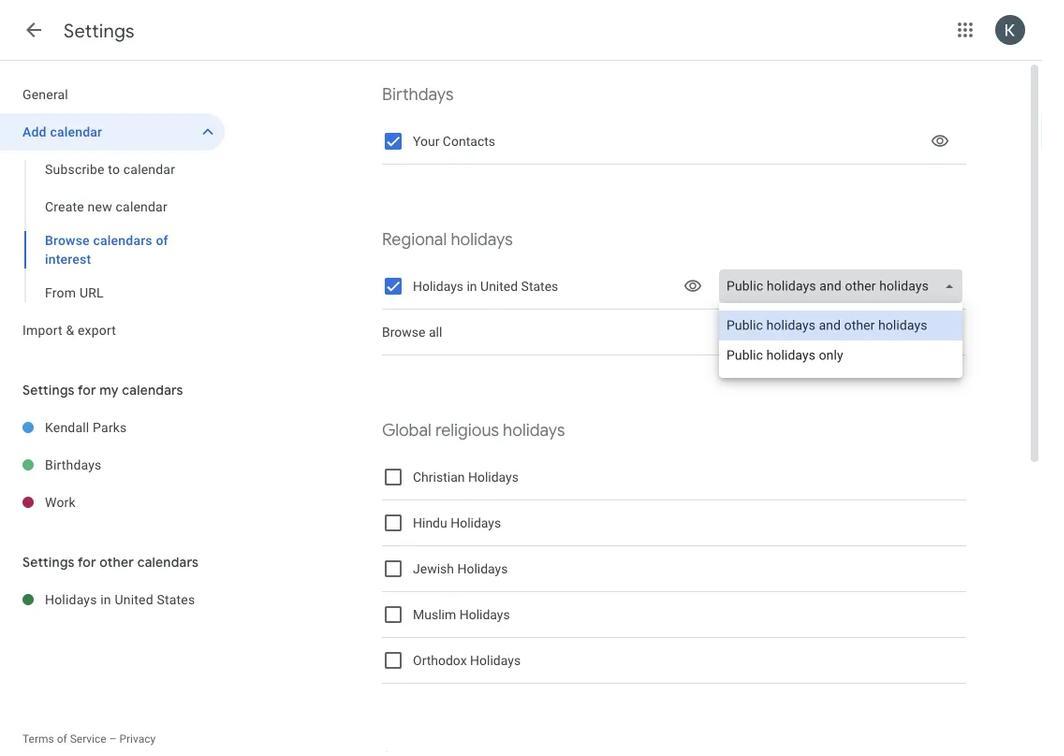 Task type: describe. For each thing, give the bounding box(es) containing it.
birthdays tree item
[[0, 447, 225, 484]]

calendar for create new calendar
[[116, 199, 167, 214]]

muslim
[[413, 607, 456, 623]]

privacy link
[[119, 733, 156, 746]]

all
[[429, 325, 442, 340]]

url
[[79, 285, 104, 301]]

create
[[45, 199, 84, 214]]

holidays for orthodox holidays
[[470, 653, 521, 669]]

holiday calendar type list box
[[719, 303, 963, 378]]

add calendar
[[22, 124, 102, 140]]

holidays inside tree item
[[45, 592, 97, 608]]

in inside tree item
[[100, 592, 111, 608]]

browse all
[[382, 325, 442, 340]]

holidays in united states inside holidays in united states tree item
[[45, 592, 195, 608]]

1 vertical spatial holidays
[[503, 420, 565, 441]]

settings for my calendars tree
[[0, 409, 225, 522]]

export
[[78, 323, 116, 338]]

general
[[22, 87, 68, 102]]

privacy
[[119, 733, 156, 746]]

work tree item
[[0, 484, 225, 522]]

create new calendar
[[45, 199, 167, 214]]

hindu
[[413, 516, 447, 531]]

calendars inside browse calendars of interest
[[93, 233, 152, 248]]

calendar inside tree item
[[50, 124, 102, 140]]

for for other
[[78, 554, 96, 571]]

work link
[[45, 484, 225, 522]]

0 vertical spatial states
[[521, 279, 558, 294]]

terms of service – privacy
[[22, 733, 156, 746]]

tree containing general
[[0, 76, 225, 349]]

new
[[88, 199, 112, 214]]

christian holidays
[[413, 470, 519, 485]]

add
[[22, 124, 47, 140]]

settings heading
[[64, 19, 135, 43]]

from
[[45, 285, 76, 301]]

1 horizontal spatial in
[[467, 279, 477, 294]]

browse for browse calendars of interest
[[45, 233, 90, 248]]

holidays for hindu holidays
[[451, 516, 501, 531]]

holidays in united states tree item
[[0, 581, 225, 619]]

to
[[108, 162, 120, 177]]

other
[[99, 554, 134, 571]]

settings for settings
[[64, 19, 135, 43]]

my
[[99, 382, 119, 398]]

calendar for subscribe to calendar
[[123, 162, 175, 177]]

kendall parks
[[45, 420, 127, 435]]

christian
[[413, 470, 465, 485]]

holidays for jewish holidays
[[457, 562, 508, 577]]

0 vertical spatial holidays
[[451, 229, 513, 250]]

add calendar tree item
[[0, 113, 225, 151]]

states inside tree item
[[157, 592, 195, 608]]

muslim holidays
[[413, 607, 510, 623]]

kendall parks tree item
[[0, 409, 225, 447]]

settings for settings for my calendars
[[22, 382, 75, 398]]

your
[[413, 134, 440, 149]]

subscribe to calendar
[[45, 162, 175, 177]]

browse for browse all
[[382, 325, 426, 340]]



Task type: locate. For each thing, give the bounding box(es) containing it.
holidays in united states link
[[45, 581, 225, 619]]

global
[[382, 420, 431, 441]]

jewish holidays
[[413, 562, 508, 577]]

1 vertical spatial in
[[100, 592, 111, 608]]

holidays in united states down regional holidays
[[413, 279, 558, 294]]

calendars for my
[[122, 382, 183, 398]]

0 vertical spatial settings
[[64, 19, 135, 43]]

settings up the kendall
[[22, 382, 75, 398]]

in down regional holidays
[[467, 279, 477, 294]]

1 vertical spatial states
[[157, 592, 195, 608]]

1 vertical spatial united
[[115, 592, 153, 608]]

of right 'terms'
[[57, 733, 67, 746]]

public holidays and other holidays option
[[719, 311, 963, 341]]

subscribe
[[45, 162, 105, 177]]

states
[[521, 279, 558, 294], [157, 592, 195, 608]]

united
[[480, 279, 518, 294], [115, 592, 153, 608]]

of inside browse calendars of interest
[[156, 233, 168, 248]]

0 horizontal spatial in
[[100, 592, 111, 608]]

birthdays down the kendall
[[45, 457, 102, 473]]

holidays for christian holidays
[[468, 470, 519, 485]]

settings right go back image
[[64, 19, 135, 43]]

holidays up orthodox holidays
[[459, 607, 510, 623]]

for left other
[[78, 554, 96, 571]]

calendars for other
[[137, 554, 199, 571]]

contacts
[[443, 134, 495, 149]]

0 horizontal spatial birthdays
[[45, 457, 102, 473]]

holidays right 'regional'
[[451, 229, 513, 250]]

holidays
[[413, 279, 463, 294], [468, 470, 519, 485], [451, 516, 501, 531], [457, 562, 508, 577], [45, 592, 97, 608], [459, 607, 510, 623], [470, 653, 521, 669]]

0 vertical spatial browse
[[45, 233, 90, 248]]

calendar right new
[[116, 199, 167, 214]]

import
[[22, 323, 63, 338]]

of
[[156, 233, 168, 248], [57, 733, 67, 746]]

calendar
[[50, 124, 102, 140], [123, 162, 175, 177], [116, 199, 167, 214]]

calendars down create new calendar at left top
[[93, 233, 152, 248]]

orthodox holidays
[[413, 653, 521, 669]]

holidays for muslim holidays
[[459, 607, 510, 623]]

holidays in united states
[[413, 279, 558, 294], [45, 592, 195, 608]]

holidays up all
[[413, 279, 463, 294]]

0 vertical spatial birthdays
[[382, 84, 454, 105]]

browse up interest
[[45, 233, 90, 248]]

holidays right 'religious'
[[503, 420, 565, 441]]

holidays right jewish
[[457, 562, 508, 577]]

holidays down settings for other calendars
[[45, 592, 97, 608]]

settings for settings for other calendars
[[22, 554, 75, 571]]

united inside the holidays in united states link
[[115, 592, 153, 608]]

browse left all
[[382, 325, 426, 340]]

global religious holidays
[[382, 420, 565, 441]]

go back image
[[22, 19, 45, 41]]

jewish
[[413, 562, 454, 577]]

1 horizontal spatial states
[[521, 279, 558, 294]]

0 vertical spatial in
[[467, 279, 477, 294]]

holidays right "orthodox"
[[470, 653, 521, 669]]

None field
[[719, 270, 970, 303]]

1 horizontal spatial of
[[156, 233, 168, 248]]

1 vertical spatial for
[[78, 554, 96, 571]]

parks
[[93, 420, 127, 435]]

hindu holidays
[[413, 516, 501, 531]]

1 vertical spatial holidays in united states
[[45, 592, 195, 608]]

public holidays only option
[[719, 341, 963, 371]]

regional
[[382, 229, 447, 250]]

settings down work
[[22, 554, 75, 571]]

1 vertical spatial browse
[[382, 325, 426, 340]]

holidays
[[451, 229, 513, 250], [503, 420, 565, 441]]

0 vertical spatial holidays in united states
[[413, 279, 558, 294]]

1 horizontal spatial browse
[[382, 325, 426, 340]]

holidays down global religious holidays
[[468, 470, 519, 485]]

2 vertical spatial calendar
[[116, 199, 167, 214]]

calendars up the holidays in united states link
[[137, 554, 199, 571]]

service
[[70, 733, 106, 746]]

1 vertical spatial calendar
[[123, 162, 175, 177]]

2 for from the top
[[78, 554, 96, 571]]

1 for from the top
[[78, 382, 96, 398]]

birthdays inside tree item
[[45, 457, 102, 473]]

holidays right hindu
[[451, 516, 501, 531]]

calendars right my on the bottom
[[122, 382, 183, 398]]

browse
[[45, 233, 90, 248], [382, 325, 426, 340]]

1 vertical spatial birthdays
[[45, 457, 102, 473]]

1 vertical spatial calendars
[[122, 382, 183, 398]]

tree
[[0, 76, 225, 349]]

orthodox
[[413, 653, 467, 669]]

for for my
[[78, 382, 96, 398]]

1 horizontal spatial holidays in united states
[[413, 279, 558, 294]]

0 horizontal spatial states
[[157, 592, 195, 608]]

0 horizontal spatial of
[[57, 733, 67, 746]]

from url
[[45, 285, 104, 301]]

browse calendars of interest
[[45, 233, 168, 267]]

united down regional holidays
[[480, 279, 518, 294]]

in down settings for other calendars
[[100, 592, 111, 608]]

&
[[66, 323, 74, 338]]

holidays in united states down other
[[45, 592, 195, 608]]

of down create new calendar at left top
[[156, 233, 168, 248]]

0 vertical spatial calendar
[[50, 124, 102, 140]]

for
[[78, 382, 96, 398], [78, 554, 96, 571]]

0 vertical spatial of
[[156, 233, 168, 248]]

united down other
[[115, 592, 153, 608]]

2 vertical spatial calendars
[[137, 554, 199, 571]]

calendars
[[93, 233, 152, 248], [122, 382, 183, 398], [137, 554, 199, 571]]

birthdays link
[[45, 447, 225, 484]]

terms of service link
[[22, 733, 106, 746]]

import & export
[[22, 323, 116, 338]]

browse inside browse calendars of interest
[[45, 233, 90, 248]]

settings for other calendars
[[22, 554, 199, 571]]

your contacts
[[413, 134, 495, 149]]

group
[[0, 151, 225, 312]]

0 horizontal spatial browse
[[45, 233, 90, 248]]

for left my on the bottom
[[78, 382, 96, 398]]

1 vertical spatial settings
[[22, 382, 75, 398]]

religious
[[435, 420, 499, 441]]

terms
[[22, 733, 54, 746]]

settings for my calendars
[[22, 382, 183, 398]]

0 horizontal spatial united
[[115, 592, 153, 608]]

settings
[[64, 19, 135, 43], [22, 382, 75, 398], [22, 554, 75, 571]]

–
[[109, 733, 117, 746]]

birthdays
[[382, 84, 454, 105], [45, 457, 102, 473]]

0 vertical spatial for
[[78, 382, 96, 398]]

1 horizontal spatial united
[[480, 279, 518, 294]]

calendar right to
[[123, 162, 175, 177]]

calendar up subscribe
[[50, 124, 102, 140]]

group containing subscribe to calendar
[[0, 151, 225, 312]]

1 vertical spatial of
[[57, 733, 67, 746]]

1 horizontal spatial birthdays
[[382, 84, 454, 105]]

interest
[[45, 251, 91, 267]]

regional holidays
[[382, 229, 513, 250]]

0 horizontal spatial holidays in united states
[[45, 592, 195, 608]]

kendall
[[45, 420, 89, 435]]

in
[[467, 279, 477, 294], [100, 592, 111, 608]]

birthdays up your
[[382, 84, 454, 105]]

0 vertical spatial united
[[480, 279, 518, 294]]

0 vertical spatial calendars
[[93, 233, 152, 248]]

work
[[45, 495, 76, 510]]

2 vertical spatial settings
[[22, 554, 75, 571]]



Task type: vqa. For each thing, say whether or not it's contained in the screenshot.
holidays
yes



